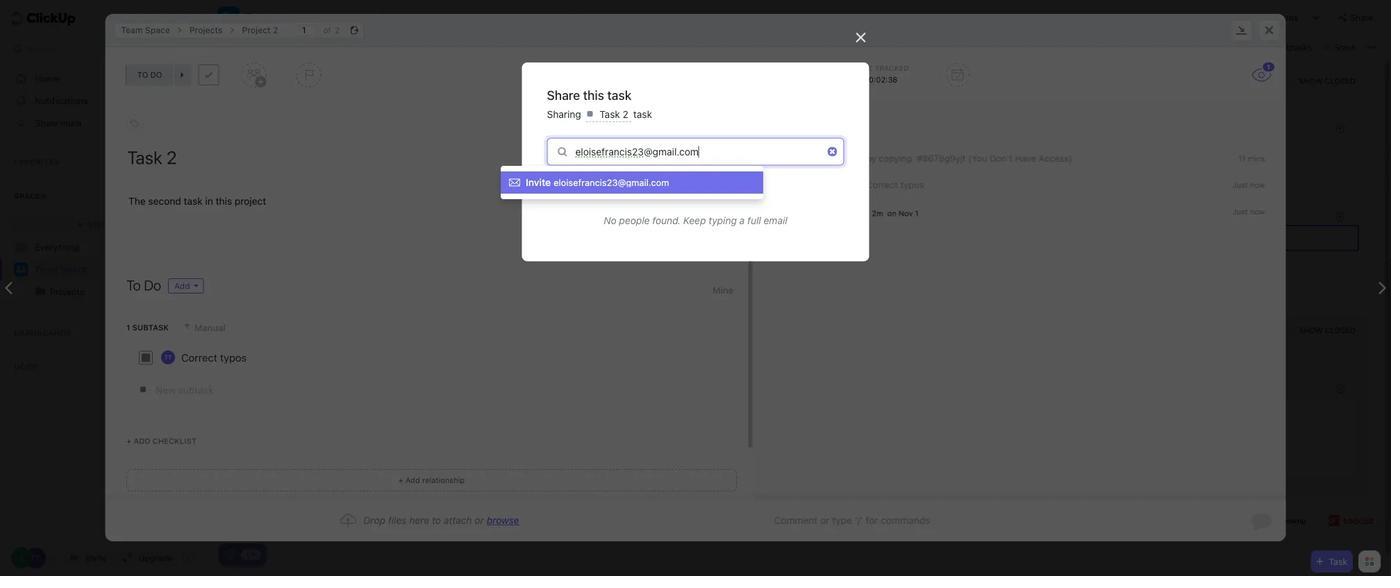 Task type: locate. For each thing, give the bounding box(es) containing it.
team inside sidebar navigation
[[35, 264, 58, 275]]

new
[[319, 86, 336, 95], [87, 220, 105, 229], [267, 482, 283, 491]]

2 just now from the top
[[1233, 207, 1265, 216]]

2 right of
[[335, 25, 340, 35]]

people
[[619, 215, 650, 226]]

team inside button
[[245, 11, 274, 24]]

all
[[547, 186, 557, 196]]

0 horizontal spatial task
[[278, 458, 298, 469]]

0 horizontal spatial invite
[[86, 554, 107, 563]]

search down project
[[233, 42, 260, 52]]

eloisefrancis23@gmail.com
[[554, 177, 669, 188]]

this up task 2
[[583, 88, 604, 102]]

team space down everything
[[35, 264, 87, 275]]

0 vertical spatial new
[[319, 86, 336, 95]]

team down everything
[[35, 264, 58, 275]]

0 horizontal spatial share
[[547, 88, 580, 102]]

1 vertical spatial correct
[[181, 352, 217, 364]]

you left clear search image
[[776, 153, 791, 164]]

1 vertical spatial show closed
[[1299, 326, 1356, 335]]

0 horizontal spatial projects
[[50, 287, 84, 297]]

2 vertical spatial show
[[1299, 326, 1323, 335]]

Invite by name or email text field
[[555, 141, 822, 162]]

2 now from the top
[[1250, 207, 1265, 216]]

just now for 2m on nov 1
[[1233, 207, 1265, 216]]

search
[[233, 42, 260, 52], [27, 44, 54, 54]]

search inside sidebar navigation
[[27, 44, 54, 54]]

0 vertical spatial typos
[[901, 180, 924, 190]]

+
[[312, 86, 316, 95], [126, 437, 131, 446], [260, 482, 265, 491]]

2 horizontal spatial +
[[312, 86, 316, 95]]

1 you from the top
[[776, 153, 791, 164]]

1 horizontal spatial share
[[1351, 13, 1373, 22]]

task body element
[[105, 104, 754, 500]]

1 vertical spatial team
[[121, 25, 143, 35]]

task right list info image
[[339, 86, 358, 95]]

0 horizontal spatial +
[[126, 437, 131, 446]]

invite inside sidebar navigation
[[86, 554, 107, 563]]

projects up ⌘k
[[189, 25, 223, 35]]

correct inside 'link'
[[181, 352, 217, 364]]

the
[[128, 196, 145, 207]]

you right full on the top right
[[776, 208, 794, 218]]

checklist
[[152, 437, 196, 446]]

correct typos link inside task body element
[[181, 350, 246, 366]]

share inside button
[[1351, 13, 1373, 22]]

drop
[[364, 515, 386, 527]]

0 horizontal spatial correct
[[181, 352, 217, 364]]

Set task position in this List number field
[[292, 25, 316, 36]]

1 left subtask on the left bottom of the page
[[126, 323, 130, 332]]

Search tasks... text field
[[233, 38, 348, 57]]

invite left upgrade link
[[86, 554, 107, 563]]

automations
[[1248, 12, 1299, 22]]

0 vertical spatial you
[[776, 153, 791, 164]]

team space inside sidebar navigation
[[35, 264, 87, 275]]

new up everything link
[[87, 220, 105, 229]]

created left clear search image
[[794, 153, 826, 164]]

task 2
[[597, 109, 631, 120]]

task locations element
[[105, 14, 1286, 47]]

table link
[[583, 0, 613, 35]]

minimize task image
[[1236, 26, 1247, 35]]

1 vertical spatial +
[[126, 437, 131, 446]]

1 vertical spatial task
[[278, 458, 298, 469]]

favorites button
[[0, 145, 209, 179]]

2 vertical spatial team
[[35, 264, 58, 275]]

favorites
[[14, 158, 59, 167]]

0 horizontal spatial + new task
[[260, 482, 300, 491]]

show
[[1299, 77, 1323, 86], [35, 118, 58, 128], [1299, 326, 1323, 335]]

1 horizontal spatial correct typos link
[[866, 180, 924, 190]]

1 just from the top
[[1233, 181, 1248, 190]]

dashboards
[[14, 329, 71, 338]]

home
[[35, 73, 60, 84]]

0 vertical spatial closed
[[1325, 77, 1356, 86]]

0 vertical spatial team space
[[245, 11, 309, 24]]

1 vertical spatial team space
[[121, 25, 170, 35]]

team space inside button
[[245, 11, 309, 24]]

2 show closed from the top
[[1299, 326, 1356, 335]]

0 vertical spatial team
[[245, 11, 274, 24]]

list
[[344, 11, 361, 23]]

0 vertical spatial show
[[1299, 77, 1323, 86]]

share for share
[[1351, 13, 1373, 22]]

2 horizontal spatial team
[[245, 11, 274, 24]]

1 vertical spatial now
[[1250, 207, 1265, 216]]

typos
[[901, 180, 924, 190], [220, 352, 246, 364]]

0 vertical spatial this
[[583, 88, 604, 102]]

0 horizontal spatial team
[[35, 264, 58, 275]]

in
[[205, 196, 213, 207]]

1 horizontal spatial team
[[121, 25, 143, 35]]

2 horizontal spatial 2
[[623, 109, 629, 120]]

0 vertical spatial show closed
[[1299, 77, 1356, 86]]

invite
[[526, 177, 551, 188], [86, 554, 107, 563]]

2 you from the top
[[776, 208, 794, 218]]

team space inside task locations "element"
[[121, 25, 170, 35]]

invite left members on the top left
[[526, 177, 551, 188]]

0 vertical spatial just now
[[1233, 181, 1265, 190]]

team space up home link
[[121, 25, 170, 35]]

1 horizontal spatial projects
[[189, 25, 223, 35]]

0 vertical spatial correct typos link
[[866, 180, 924, 190]]

you created this task by copying #8678g9yjt (you don't have access)
[[776, 153, 1072, 164]]

0 horizontal spatial team space
[[35, 264, 87, 275]]

show more
[[35, 118, 82, 128]]

1 horizontal spatial 1
[[915, 209, 919, 218]]

1 now from the top
[[1250, 181, 1265, 190]]

team up home link
[[121, 25, 143, 35]]

show closed button
[[1285, 74, 1359, 88], [1285, 324, 1359, 337]]

1 vertical spatial show
[[35, 118, 58, 128]]

new down task 3
[[267, 482, 283, 491]]

just for typos
[[1233, 181, 1248, 190]]

keep
[[683, 215, 706, 226]]

now
[[1250, 181, 1265, 190], [1250, 207, 1265, 216]]

you for you
[[776, 208, 794, 218]]

show inside sidebar navigation
[[35, 118, 58, 128]]

time
[[855, 64, 873, 72]]

just now
[[1233, 181, 1265, 190], [1233, 207, 1265, 216]]

task left by
[[846, 153, 864, 164]]

1 vertical spatial team space link
[[35, 258, 197, 281]]

team for the bottom the team space link
[[35, 264, 58, 275]]

1 vertical spatial projects
[[50, 287, 84, 297]]

search for search tasks...
[[233, 42, 260, 52]]

team space for the top the team space link
[[121, 25, 170, 35]]

1 horizontal spatial +
[[260, 482, 265, 491]]

project 2 link
[[235, 22, 285, 39]]

projects link up ⌘k
[[183, 22, 230, 39]]

(you
[[968, 153, 987, 164]]

team space link
[[114, 22, 177, 39], [35, 258, 197, 281]]

2 vertical spatial team space
[[35, 264, 87, 275]]

task details element
[[105, 47, 1286, 104]]

1 created from the top
[[794, 153, 826, 164]]

team space for team space button
[[245, 11, 309, 24]]

correct typos link
[[866, 180, 924, 190], [181, 350, 246, 366]]

space inside button
[[276, 11, 309, 24]]

+ new task down task 3
[[260, 482, 300, 491]]

mine
[[712, 285, 733, 296]]

2
[[273, 25, 278, 35], [335, 25, 340, 35], [623, 109, 629, 120]]

1 just now from the top
[[1233, 181, 1265, 190]]

1 horizontal spatial search
[[233, 42, 260, 52]]

task
[[339, 86, 358, 95], [607, 88, 632, 102], [633, 109, 652, 120], [846, 153, 864, 164], [183, 196, 202, 207], [285, 482, 300, 491]]

team space up project 2
[[245, 11, 309, 24]]

0 vertical spatial now
[[1250, 181, 1265, 190]]

2 vertical spatial new
[[267, 482, 283, 491]]

space for the bottom the team space link
[[60, 264, 87, 275]]

2 vertical spatial this
[[215, 196, 232, 207]]

created left subtask:
[[794, 180, 826, 190]]

0 horizontal spatial new
[[87, 220, 105, 229]]

0 vertical spatial share
[[1351, 13, 1373, 22]]

1 right nov
[[915, 209, 919, 218]]

1 vertical spatial just now
[[1233, 207, 1265, 216]]

to do dialog
[[105, 14, 1286, 542]]

notifications link
[[0, 90, 209, 112]]

task down task 3
[[285, 482, 300, 491]]

have
[[1015, 153, 1036, 164]]

1 vertical spatial you
[[776, 208, 794, 218]]

share
[[1351, 13, 1373, 22], [547, 88, 580, 102]]

2 horizontal spatial this
[[828, 153, 844, 164]]

0 vertical spatial projects
[[189, 25, 223, 35]]

1 horizontal spatial typos
[[901, 180, 924, 190]]

task
[[600, 109, 620, 120], [278, 458, 298, 469], [1329, 557, 1348, 567]]

search up 'home'
[[27, 44, 54, 54]]

clear search image
[[828, 147, 837, 157]]

2 horizontal spatial team space
[[245, 11, 309, 24]]

1 horizontal spatial this
[[583, 88, 604, 102]]

space for team space button
[[276, 11, 309, 24]]

projects link
[[183, 22, 230, 39], [1, 281, 197, 303], [50, 281, 197, 303]]

1 horizontal spatial invite
[[526, 177, 551, 188]]

closed
[[1325, 77, 1356, 86], [1325, 326, 1356, 335]]

invite for invite
[[86, 554, 107, 563]]

notifications
[[35, 96, 88, 106]]

by
[[866, 153, 876, 164]]

search for search
[[27, 44, 54, 54]]

0 horizontal spatial search
[[27, 44, 54, 54]]

found.
[[653, 215, 681, 226]]

1 horizontal spatial correct
[[866, 180, 898, 190]]

members
[[560, 186, 597, 196]]

0 vertical spatial invite
[[526, 177, 551, 188]]

new right list info image
[[319, 86, 336, 95]]

1 vertical spatial 1
[[126, 323, 130, 332]]

1 horizontal spatial 2
[[335, 25, 340, 35]]

2 vertical spatial task
[[1329, 557, 1348, 567]]

show closed
[[1299, 77, 1356, 86], [1299, 326, 1356, 335]]

a
[[740, 215, 745, 226]]

of
[[323, 25, 331, 35]]

1 vertical spatial created
[[794, 180, 826, 190]]

1 show closed button from the top
[[1285, 74, 1359, 88]]

2 show closed button from the top
[[1285, 324, 1359, 337]]

1 vertical spatial typos
[[220, 352, 246, 364]]

you
[[776, 153, 791, 164], [776, 208, 794, 218]]

browse
[[487, 515, 519, 527]]

team inside task locations "element"
[[121, 25, 143, 35]]

1 horizontal spatial team space
[[121, 25, 170, 35]]

1 vertical spatial new
[[87, 220, 105, 229]]

2 horizontal spatial new
[[319, 86, 336, 95]]

1 vertical spatial invite
[[86, 554, 107, 563]]

1 vertical spatial show closed button
[[1285, 324, 1359, 337]]

+ new task right list info image
[[312, 86, 358, 95]]

1
[[915, 209, 919, 218], [126, 323, 130, 332]]

2 just from the top
[[1233, 207, 1248, 216]]

here
[[409, 515, 429, 527]]

0 horizontal spatial typos
[[220, 352, 246, 364]]

1 vertical spatial closed
[[1325, 326, 1356, 335]]

2m on nov 1
[[872, 209, 919, 218]]

0 vertical spatial just
[[1233, 181, 1248, 190]]

1 vertical spatial share
[[547, 88, 580, 102]]

team up project 2
[[245, 11, 274, 24]]

0 vertical spatial created
[[794, 153, 826, 164]]

2 down 'share this task'
[[623, 109, 629, 120]]

2 up tasks...
[[273, 25, 278, 35]]

0 vertical spatial show closed button
[[1285, 74, 1359, 88]]

1 horizontal spatial task
[[600, 109, 620, 120]]

+ inside task body element
[[126, 437, 131, 446]]

task 3 link
[[274, 452, 970, 475]]

0 horizontal spatial this
[[215, 196, 232, 207]]

projects down everything
[[50, 287, 84, 297]]

2 for project 2
[[273, 25, 278, 35]]

more
[[60, 118, 82, 128]]

upgrade link
[[117, 549, 178, 568]]

no
[[604, 215, 617, 226]]

nov
[[899, 209, 913, 218]]

team space for the bottom the team space link
[[35, 264, 87, 275]]

correct
[[866, 180, 898, 190], [181, 352, 217, 364]]

1 vertical spatial correct typos link
[[181, 350, 246, 366]]

0 horizontal spatial 2
[[273, 25, 278, 35]]

1 vertical spatial just
[[1233, 207, 1248, 216]]

0 horizontal spatial correct typos link
[[181, 350, 246, 366]]

created subtask: correct typos
[[794, 180, 924, 190]]

this up subtask:
[[828, 153, 844, 164]]

1 horizontal spatial + new task
[[312, 86, 358, 95]]

this right in
[[215, 196, 232, 207]]

created
[[794, 153, 826, 164], [794, 180, 826, 190]]

invite for invite eloisefrancis23@gmail.com
[[526, 177, 551, 188]]

0 horizontal spatial 1
[[126, 323, 130, 332]]

space inside task locations "element"
[[145, 25, 170, 35]]

0 vertical spatial task
[[600, 109, 620, 120]]



Task type: vqa. For each thing, say whether or not it's contained in the screenshot.
Large's Client
no



Task type: describe. For each thing, give the bounding box(es) containing it.
now for created subtask: correct typos
[[1250, 181, 1265, 190]]

typos inside task body element
[[220, 352, 246, 364]]

1 vertical spatial + new task
[[260, 482, 300, 491]]

correct typos
[[181, 352, 246, 364]]

everything
[[35, 242, 79, 253]]

space for the top the team space link
[[145, 25, 170, 35]]

just now for created subtask: correct typos
[[1233, 181, 1265, 190]]

onboarding checklist button image
[[224, 549, 235, 561]]

board link
[[393, 0, 426, 35]]

gantt
[[526, 11, 551, 23]]

2 for task 2
[[623, 109, 629, 120]]

team space button
[[240, 2, 309, 33]]

now for 2m on nov 1
[[1250, 207, 1265, 216]]

automations button
[[1241, 7, 1306, 28]]

just for 1
[[1233, 207, 1248, 216]]

subtask
[[132, 323, 168, 332]]

0 vertical spatial + new task
[[312, 86, 358, 95]]

projects inside sidebar navigation
[[50, 287, 84, 297]]

mine link
[[712, 279, 733, 302]]

11
[[1239, 154, 1246, 163]]

or
[[475, 515, 484, 527]]

don't
[[990, 153, 1013, 164]]

of 2
[[323, 25, 340, 35]]

new space
[[87, 220, 132, 229]]

board
[[393, 11, 420, 23]]

search tasks...
[[233, 42, 290, 52]]

share button
[[1333, 6, 1379, 28]]

Edit task name text field
[[127, 146, 733, 169]]

table
[[583, 11, 608, 23]]

sharing
[[547, 109, 584, 120]]

1 subtask
[[126, 323, 168, 332]]

this inside task body element
[[215, 196, 232, 207]]

files
[[388, 515, 407, 527]]

task up task 2
[[607, 88, 632, 102]]

projects inside task locations "element"
[[189, 25, 223, 35]]

sidebar navigation
[[0, 0, 209, 577]]

on
[[888, 209, 897, 218]]

task left in
[[183, 196, 202, 207]]

drop files here to attach or browse
[[364, 515, 519, 527]]

1 inside task body element
[[126, 323, 130, 332]]

docs
[[14, 363, 37, 372]]

share for share this task
[[547, 88, 580, 102]]

task right task 2
[[633, 109, 652, 120]]

projects link down everything link
[[1, 281, 197, 303]]

project
[[234, 196, 266, 207]]

task for task 2
[[600, 109, 620, 120]]

new inside sidebar navigation
[[87, 220, 105, 229]]

tracked
[[875, 64, 909, 72]]

you for you created this task by copying #8678g9yjt (you don't have access)
[[776, 153, 791, 164]]

to do
[[126, 277, 161, 293]]

2 closed from the top
[[1325, 326, 1356, 335]]

11 mins
[[1239, 154, 1265, 163]]

1 horizontal spatial new
[[267, 482, 283, 491]]

+ add checklist
[[126, 437, 196, 446]]

2m
[[872, 209, 883, 218]]

all members no people found. keep typing a full email
[[547, 186, 788, 226]]

do
[[144, 277, 161, 293]]

time tracked
[[855, 64, 909, 72]]

browse link
[[487, 515, 519, 527]]

add
[[133, 437, 150, 446]]

invite eloisefrancis23@gmail.com
[[526, 177, 669, 188]]

project
[[242, 25, 271, 35]]

tasks...
[[262, 42, 290, 52]]

New subtask text field
[[155, 377, 733, 402]]

⌘k
[[179, 44, 193, 54]]

copying
[[879, 153, 912, 164]]

share this task
[[547, 88, 632, 102]]

list info image
[[295, 87, 303, 95]]

2 for of 2
[[335, 25, 340, 35]]

calendar link
[[452, 0, 499, 35]]

subtask:
[[828, 180, 864, 190]]

mins
[[1248, 154, 1265, 163]]

projects link up 1 subtask
[[50, 281, 197, 303]]

to
[[432, 515, 441, 527]]

attach
[[444, 515, 472, 527]]

3
[[300, 458, 306, 469]]

onboarding checklist button element
[[224, 549, 235, 561]]

1 show closed from the top
[[1299, 77, 1356, 86]]

team for team space button
[[245, 11, 274, 24]]

2 created from the top
[[794, 180, 826, 190]]

full
[[747, 215, 761, 226]]

0 vertical spatial team space link
[[114, 22, 177, 39]]

0 vertical spatial correct
[[866, 180, 898, 190]]

list link
[[344, 0, 367, 35]]

typing
[[709, 215, 737, 226]]

user friends image
[[16, 265, 26, 274]]

1 closed from the top
[[1325, 77, 1356, 86]]

2 horizontal spatial task
[[1329, 557, 1348, 567]]

task for task 3
[[278, 458, 298, 469]]

project 2
[[242, 25, 278, 35]]

task 3
[[278, 458, 306, 469]]

0 vertical spatial 1
[[915, 209, 919, 218]]

calendar
[[452, 11, 494, 23]]

email
[[764, 215, 788, 226]]

the second task in this project
[[128, 196, 266, 207]]

1/4
[[246, 551, 256, 559]]

gantt link
[[526, 0, 557, 35]]

team for the top the team space link
[[121, 25, 143, 35]]

second
[[148, 196, 181, 207]]

access)
[[1039, 153, 1072, 164]]

upgrade
[[138, 554, 172, 563]]

2 vertical spatial +
[[260, 482, 265, 491]]

0 vertical spatial +
[[312, 86, 316, 95]]

home link
[[0, 67, 209, 90]]

#8678g9yjt
[[917, 153, 966, 164]]

to
[[126, 277, 140, 293]]

1 vertical spatial this
[[828, 153, 844, 164]]



